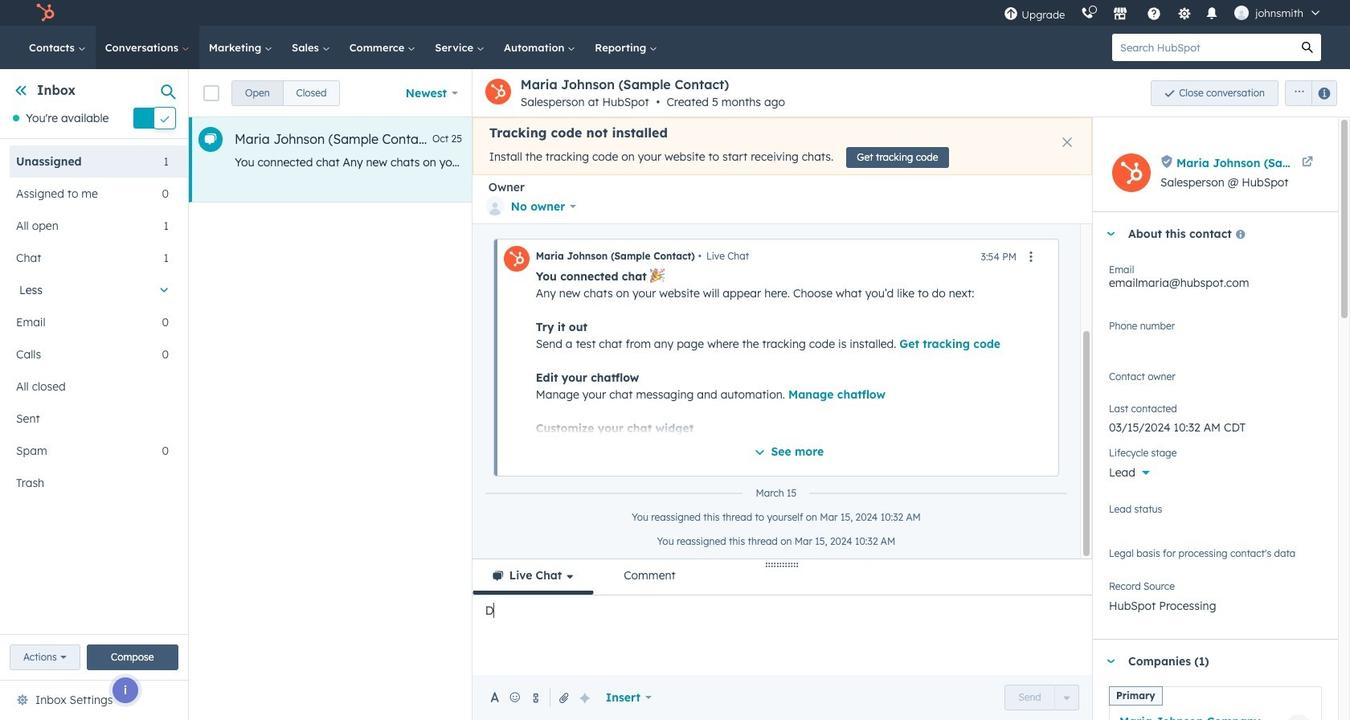 Task type: vqa. For each thing, say whether or not it's contained in the screenshot.
1st Press to sort. element from the left Press to sort. image
no



Task type: describe. For each thing, give the bounding box(es) containing it.
0 horizontal spatial group
[[232, 80, 340, 106]]

1 horizontal spatial group
[[1005, 685, 1080, 711]]

2 horizontal spatial group
[[1279, 80, 1338, 106]]

Search HubSpot search field
[[1113, 34, 1294, 61]]

close image
[[1063, 137, 1072, 147]]

-- text field
[[1109, 412, 1322, 438]]

john smith image
[[1235, 6, 1249, 20]]



Task type: locate. For each thing, give the bounding box(es) containing it.
main content
[[189, 69, 1350, 720]]

caret image
[[1106, 660, 1116, 664]]

live chat from maria johnson (sample contact) with context you connected chat
any new chats on your website will appear here. choose what you'd like to do next:

try it out 
send a test chat from any page where the tracking code is installed: https://app.hubs row
[[189, 117, 1288, 203]]

group
[[232, 80, 340, 106], [1279, 80, 1338, 106], [1005, 685, 1080, 711]]

None text field
[[1109, 318, 1322, 350]]

marketplaces image
[[1114, 7, 1128, 22]]

caret image
[[1106, 232, 1116, 236]]

alert
[[472, 117, 1092, 175]]

you're available image
[[13, 115, 19, 122]]

None button
[[232, 80, 283, 106], [283, 80, 340, 106], [232, 80, 283, 106], [283, 80, 340, 106]]

menu
[[996, 0, 1331, 26]]



